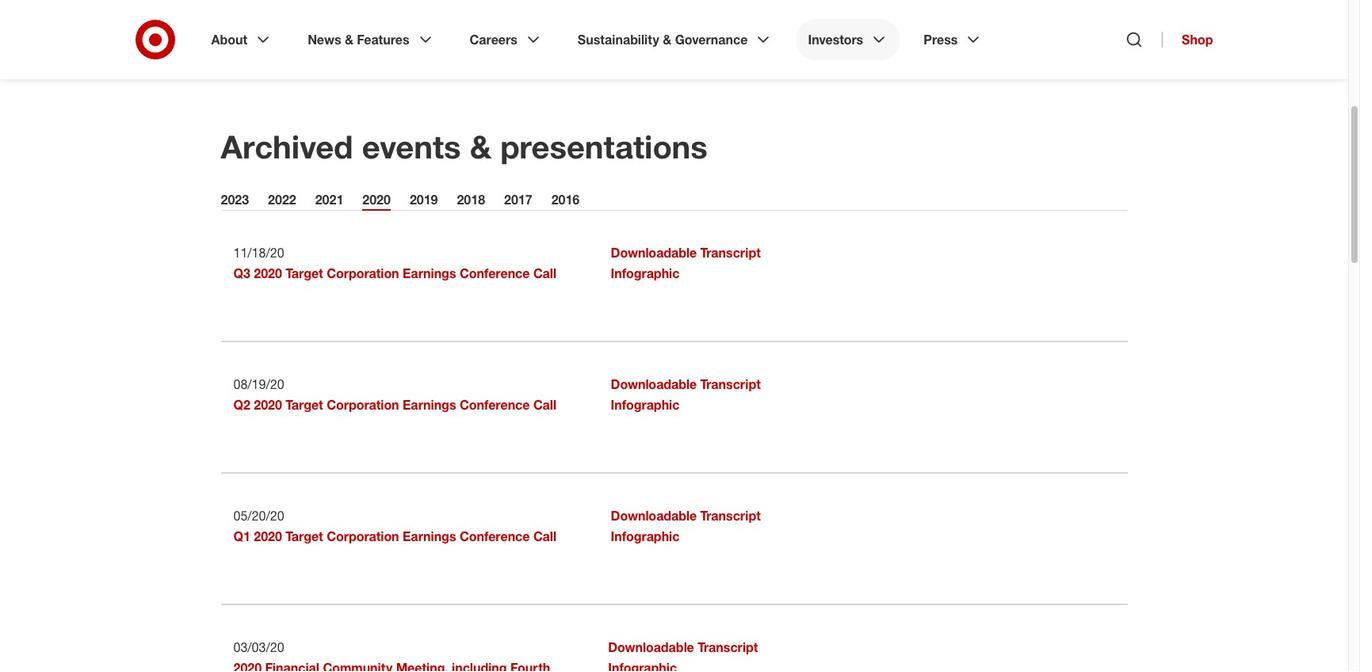 Task type: describe. For each thing, give the bounding box(es) containing it.
& for sustainability
[[663, 32, 671, 48]]

q3 2020 target corporation earnings conference call link
[[233, 266, 556, 281]]

investors link
[[797, 19, 900, 60]]

infographic for 11/18/20 q3 2020 target corporation earnings conference call
[[611, 266, 680, 281]]

investors
[[808, 32, 863, 48]]

sustainability & governance link
[[567, 19, 784, 60]]

archived
[[221, 128, 353, 166]]

2016
[[551, 192, 580, 208]]

11/18/20
[[233, 245, 284, 261]]

conference for q2 2020 target corporation earnings conference call
[[460, 397, 530, 413]]

archived events & presentations tab list
[[221, 192, 1127, 211]]

downloadable transcript link for 05/20/20 q1 2020 target corporation earnings conference call
[[611, 508, 761, 524]]

2020 for 08/19/20
[[254, 397, 282, 413]]

infographic for 08/19/20 q2 2020 target corporation earnings conference call
[[611, 397, 680, 413]]

careers
[[470, 32, 517, 48]]

1 horizontal spatial &
[[470, 128, 491, 166]]

downloadable transcript infographic for q3 2020 target corporation earnings conference call
[[611, 245, 761, 281]]

q1 2020 target corporation earnings conference call link
[[233, 529, 556, 544]]

earnings for q3 2020 target corporation earnings conference call
[[403, 266, 456, 281]]

features
[[357, 32, 409, 48]]

corporation for 05/20/20
[[327, 529, 399, 544]]

2017 link
[[504, 192, 532, 211]]

2018
[[457, 192, 485, 208]]

call for 11/18/20 q3 2020 target corporation earnings conference call
[[533, 266, 556, 281]]

archived events & presentations
[[221, 128, 708, 166]]

transcript for 05/20/20 q1 2020 target corporation earnings conference call
[[700, 508, 761, 524]]

news
[[308, 32, 341, 48]]

2020 inside archived events & presentations "tab list"
[[362, 192, 391, 208]]

downloadable for 11/18/20 q3 2020 target corporation earnings conference call
[[611, 245, 697, 261]]

2021 link
[[315, 192, 343, 211]]

infographic link for q2 2020 target corporation earnings conference call
[[611, 397, 680, 413]]

press link
[[912, 19, 994, 60]]

2020 link
[[362, 192, 391, 211]]

2019
[[410, 192, 438, 208]]

11/18/20 q3 2020 target corporation earnings conference call
[[233, 245, 556, 281]]

2022 link
[[268, 192, 296, 211]]

shop link
[[1162, 32, 1213, 48]]

transcript for 11/18/20 q3 2020 target corporation earnings conference call
[[700, 245, 761, 261]]

infographic link for q3 2020 target corporation earnings conference call
[[611, 266, 680, 281]]

call for 08/19/20 q2 2020 target corporation earnings conference call
[[533, 397, 556, 413]]

about
[[211, 32, 247, 48]]

presentations
[[500, 128, 708, 166]]

2017
[[504, 192, 532, 208]]

2023
[[221, 192, 249, 208]]

target for 05/20/20
[[286, 529, 323, 544]]

corporation for 08/19/20
[[327, 397, 399, 413]]

sustainability
[[578, 32, 659, 48]]



Task type: locate. For each thing, give the bounding box(es) containing it.
call inside 11/18/20 q3 2020 target corporation earnings conference call
[[533, 266, 556, 281]]

news & features link
[[297, 19, 446, 60]]

2 vertical spatial conference
[[460, 529, 530, 544]]

corporation inside 08/19/20 q2 2020 target corporation earnings conference call
[[327, 397, 399, 413]]

downloadable transcript link for 11/18/20 q3 2020 target corporation earnings conference call
[[611, 245, 761, 261]]

downloadable transcript infographic for q2 2020 target corporation earnings conference call
[[611, 376, 761, 413]]

0 vertical spatial conference
[[460, 266, 530, 281]]

1 earnings from the top
[[403, 266, 456, 281]]

transcript for 08/19/20 q2 2020 target corporation earnings conference call
[[700, 376, 761, 392]]

target inside 05/20/20 q1 2020 target corporation earnings conference call
[[286, 529, 323, 544]]

corporation inside 05/20/20 q1 2020 target corporation earnings conference call
[[327, 529, 399, 544]]

2 horizontal spatial &
[[663, 32, 671, 48]]

1 vertical spatial infographic link
[[611, 397, 680, 413]]

earnings inside 11/18/20 q3 2020 target corporation earnings conference call
[[403, 266, 456, 281]]

1 conference from the top
[[460, 266, 530, 281]]

1 vertical spatial infographic
[[611, 397, 680, 413]]

&
[[345, 32, 353, 48], [663, 32, 671, 48], [470, 128, 491, 166]]

call for 05/20/20 q1 2020 target corporation earnings conference call
[[533, 529, 556, 544]]

1 vertical spatial conference
[[460, 397, 530, 413]]

2 vertical spatial call
[[533, 529, 556, 544]]

08/19/20 q2 2020 target corporation earnings conference call
[[233, 376, 556, 413]]

conference for q1 2020 target corporation earnings conference call
[[460, 529, 530, 544]]

2 vertical spatial infographic
[[611, 529, 680, 544]]

infographic for 05/20/20 q1 2020 target corporation earnings conference call
[[611, 529, 680, 544]]

earnings for q1 2020 target corporation earnings conference call
[[403, 529, 456, 544]]

3 downloadable transcript infographic from the top
[[611, 508, 761, 544]]

infographic link for q1 2020 target corporation earnings conference call
[[611, 529, 680, 544]]

2020 right 2021 on the left of the page
[[362, 192, 391, 208]]

2020 down 08/19/20
[[254, 397, 282, 413]]

2022
[[268, 192, 296, 208]]

press
[[924, 32, 958, 48]]

3 infographic link from the top
[[611, 529, 680, 544]]

1 vertical spatial target
[[286, 397, 323, 413]]

target right q2
[[286, 397, 323, 413]]

& left governance
[[663, 32, 671, 48]]

3 earnings from the top
[[403, 529, 456, 544]]

2020 for 05/20/20
[[254, 529, 282, 544]]

governance
[[675, 32, 748, 48]]

08/19/20
[[233, 376, 284, 392]]

target inside 08/19/20 q2 2020 target corporation earnings conference call
[[286, 397, 323, 413]]

2020 for 11/18/20
[[254, 266, 282, 281]]

1 vertical spatial call
[[533, 397, 556, 413]]

target right q3
[[286, 266, 323, 281]]

1 vertical spatial downloadable transcript infographic
[[611, 376, 761, 413]]

1 infographic from the top
[[611, 266, 680, 281]]

3 corporation from the top
[[327, 529, 399, 544]]

earnings
[[403, 266, 456, 281], [403, 397, 456, 413], [403, 529, 456, 544]]

2 vertical spatial infographic link
[[611, 529, 680, 544]]

2 downloadable transcript infographic from the top
[[611, 376, 761, 413]]

2020 inside 08/19/20 q2 2020 target corporation earnings conference call
[[254, 397, 282, 413]]

transcript
[[700, 245, 761, 261], [700, 376, 761, 392], [700, 508, 761, 524], [698, 640, 758, 655]]

target inside 11/18/20 q3 2020 target corporation earnings conference call
[[286, 266, 323, 281]]

downloadable transcript link
[[611, 245, 761, 261], [611, 376, 761, 392], [611, 508, 761, 524], [608, 640, 758, 655]]

1 vertical spatial earnings
[[403, 397, 456, 413]]

0 horizontal spatial &
[[345, 32, 353, 48]]

2 vertical spatial corporation
[[327, 529, 399, 544]]

05/20/20 q1 2020 target corporation earnings conference call
[[233, 508, 556, 544]]

2016 link
[[551, 192, 580, 211]]

0 vertical spatial call
[[533, 266, 556, 281]]

2018 link
[[457, 192, 485, 211]]

downloadable transcript
[[608, 640, 758, 655]]

2019 link
[[410, 192, 438, 211]]

& right news
[[345, 32, 353, 48]]

3 infographic from the top
[[611, 529, 680, 544]]

conference
[[460, 266, 530, 281], [460, 397, 530, 413], [460, 529, 530, 544]]

2023 link
[[221, 192, 249, 211]]

0 vertical spatial downloadable transcript infographic
[[611, 245, 761, 281]]

1 target from the top
[[286, 266, 323, 281]]

2021
[[315, 192, 343, 208]]

0 vertical spatial infographic
[[611, 266, 680, 281]]

careers link
[[459, 19, 554, 60]]

downloadable for 05/20/20 q1 2020 target corporation earnings conference call
[[611, 508, 697, 524]]

call inside 05/20/20 q1 2020 target corporation earnings conference call
[[533, 529, 556, 544]]

03/03/20
[[233, 640, 284, 655]]

2020 down 11/18/20
[[254, 266, 282, 281]]

call
[[533, 266, 556, 281], [533, 397, 556, 413], [533, 529, 556, 544]]

downloadable transcript infographic
[[611, 245, 761, 281], [611, 376, 761, 413], [611, 508, 761, 544]]

corporation
[[327, 266, 399, 281], [327, 397, 399, 413], [327, 529, 399, 544]]

about link
[[200, 19, 284, 60]]

downloadable
[[611, 245, 697, 261], [611, 376, 697, 392], [611, 508, 697, 524], [608, 640, 694, 655]]

corporation inside 11/18/20 q3 2020 target corporation earnings conference call
[[327, 266, 399, 281]]

downloadable transcript infographic for q1 2020 target corporation earnings conference call
[[611, 508, 761, 544]]

corporation for 11/18/20
[[327, 266, 399, 281]]

1 call from the top
[[533, 266, 556, 281]]

2020 down "05/20/20"
[[254, 529, 282, 544]]

shop
[[1182, 32, 1213, 48]]

1 infographic link from the top
[[611, 266, 680, 281]]

call inside 08/19/20 q2 2020 target corporation earnings conference call
[[533, 397, 556, 413]]

2 corporation from the top
[[327, 397, 399, 413]]

conference inside 11/18/20 q3 2020 target corporation earnings conference call
[[460, 266, 530, 281]]

news & features
[[308, 32, 409, 48]]

2 vertical spatial downloadable transcript infographic
[[611, 508, 761, 544]]

q2 2020 target corporation earnings conference call link
[[233, 397, 556, 413]]

0 vertical spatial infographic link
[[611, 266, 680, 281]]

3 target from the top
[[286, 529, 323, 544]]

1 downloadable transcript infographic from the top
[[611, 245, 761, 281]]

target right q1 at the left bottom
[[286, 529, 323, 544]]

2 call from the top
[[533, 397, 556, 413]]

2 conference from the top
[[460, 397, 530, 413]]

sustainability & governance
[[578, 32, 748, 48]]

q1
[[233, 529, 250, 544]]

2 target from the top
[[286, 397, 323, 413]]

2020 inside 05/20/20 q1 2020 target corporation earnings conference call
[[254, 529, 282, 544]]

2020 inside 11/18/20 q3 2020 target corporation earnings conference call
[[254, 266, 282, 281]]

downloadable for 08/19/20 q2 2020 target corporation earnings conference call
[[611, 376, 697, 392]]

& for news
[[345, 32, 353, 48]]

0 vertical spatial target
[[286, 266, 323, 281]]

0 vertical spatial earnings
[[403, 266, 456, 281]]

infographic
[[611, 266, 680, 281], [611, 397, 680, 413], [611, 529, 680, 544]]

2 vertical spatial target
[[286, 529, 323, 544]]

2 vertical spatial earnings
[[403, 529, 456, 544]]

infographic link
[[611, 266, 680, 281], [611, 397, 680, 413], [611, 529, 680, 544]]

3 conference from the top
[[460, 529, 530, 544]]

2020
[[362, 192, 391, 208], [254, 266, 282, 281], [254, 397, 282, 413], [254, 529, 282, 544]]

2 infographic from the top
[[611, 397, 680, 413]]

conference inside 05/20/20 q1 2020 target corporation earnings conference call
[[460, 529, 530, 544]]

05/20/20
[[233, 508, 284, 524]]

q2
[[233, 397, 250, 413]]

1 corporation from the top
[[327, 266, 399, 281]]

3 call from the top
[[533, 529, 556, 544]]

events
[[362, 128, 461, 166]]

earnings for q2 2020 target corporation earnings conference call
[[403, 397, 456, 413]]

earnings inside 05/20/20 q1 2020 target corporation earnings conference call
[[403, 529, 456, 544]]

& inside "link"
[[345, 32, 353, 48]]

2 earnings from the top
[[403, 397, 456, 413]]

1 vertical spatial corporation
[[327, 397, 399, 413]]

target for 08/19/20
[[286, 397, 323, 413]]

conference for q3 2020 target corporation earnings conference call
[[460, 266, 530, 281]]

2 infographic link from the top
[[611, 397, 680, 413]]

target for 11/18/20
[[286, 266, 323, 281]]

& up 2018
[[470, 128, 491, 166]]

conference inside 08/19/20 q2 2020 target corporation earnings conference call
[[460, 397, 530, 413]]

target
[[286, 266, 323, 281], [286, 397, 323, 413], [286, 529, 323, 544]]

0 vertical spatial corporation
[[327, 266, 399, 281]]

downloadable transcript link for 08/19/20 q2 2020 target corporation earnings conference call
[[611, 376, 761, 392]]

q3
[[233, 266, 250, 281]]

earnings inside 08/19/20 q2 2020 target corporation earnings conference call
[[403, 397, 456, 413]]



Task type: vqa. For each thing, say whether or not it's contained in the screenshot.
The in Launched In 2012, Spritz Is A Spunky And Energetic Line Of Party Supplies. The Assortment Includes Gift Bags, Disposable Plates And Festi
no



